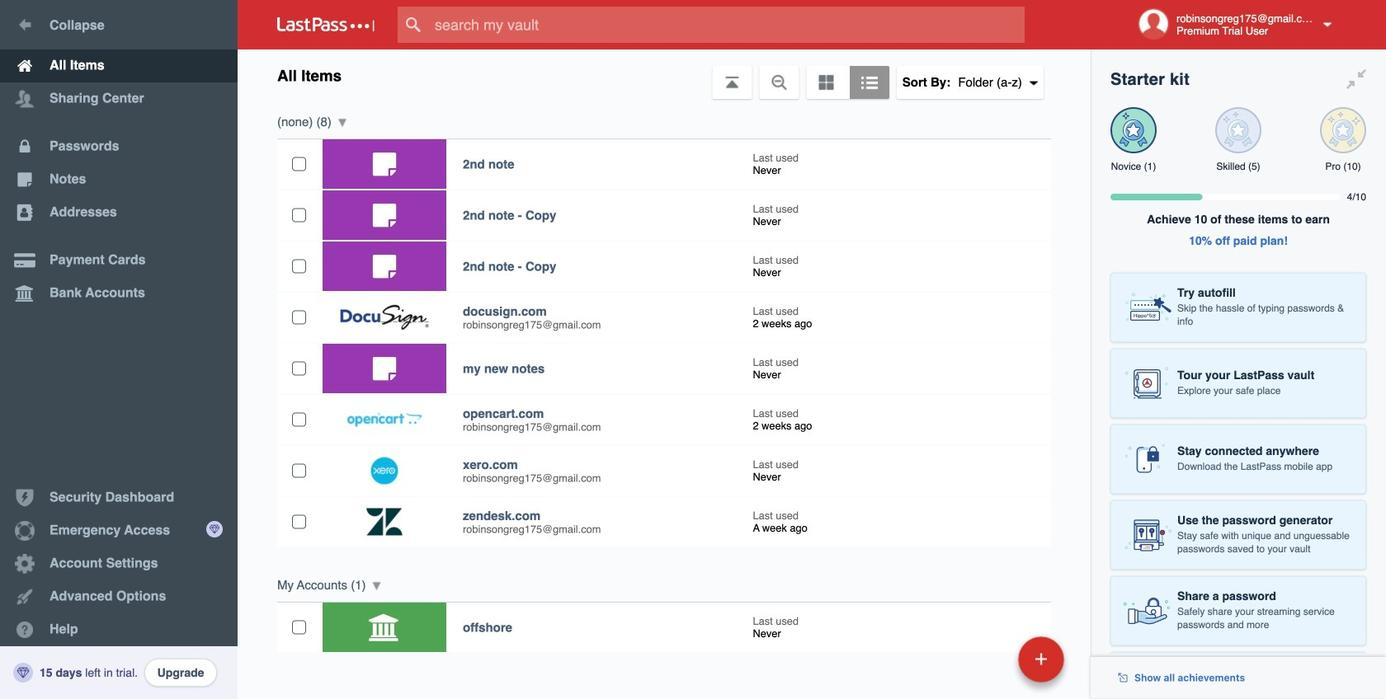 Task type: describe. For each thing, give the bounding box(es) containing it.
Search search field
[[398, 7, 1057, 43]]

vault options navigation
[[238, 50, 1091, 99]]

new item element
[[905, 636, 1070, 683]]

new item navigation
[[905, 632, 1074, 700]]

search my vault text field
[[398, 7, 1057, 43]]

main navigation navigation
[[0, 0, 238, 700]]



Task type: locate. For each thing, give the bounding box(es) containing it.
lastpass image
[[277, 17, 375, 32]]



